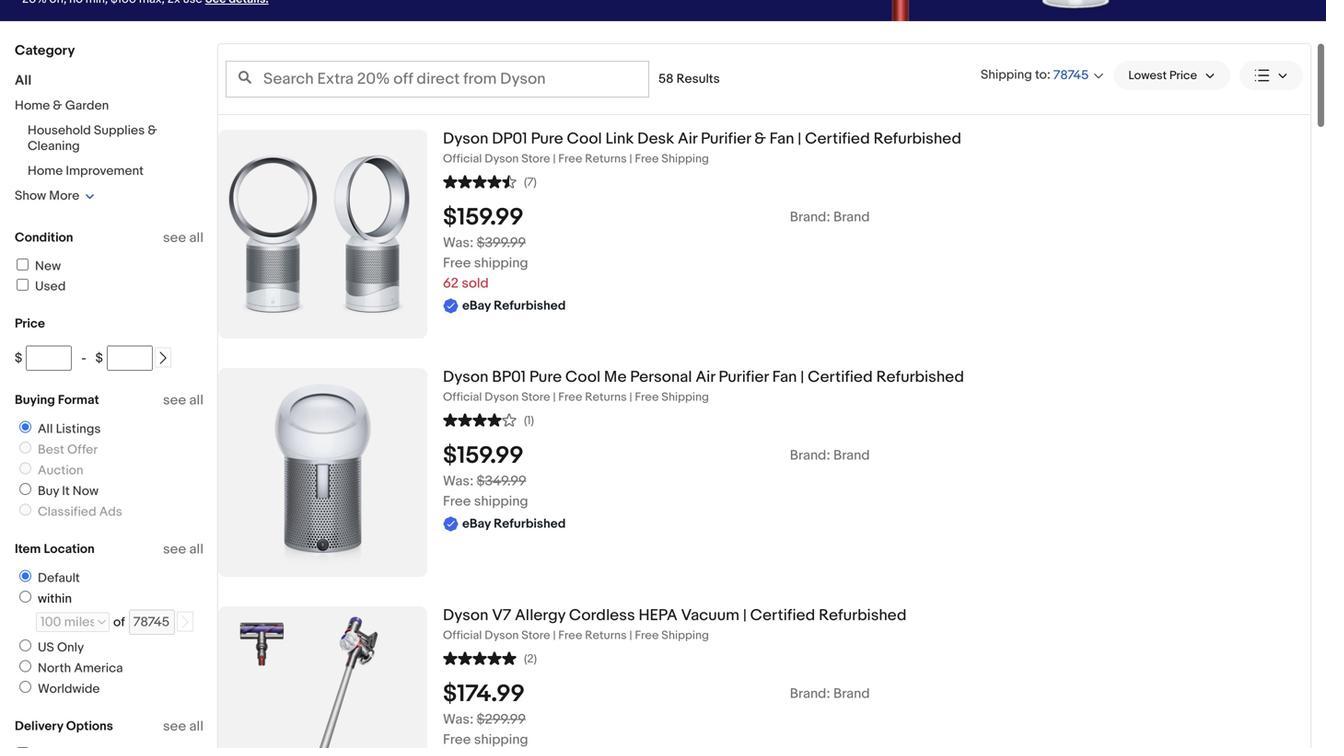 Task type: locate. For each thing, give the bounding box(es) containing it.
store up (1)
[[521, 390, 550, 405]]

see all button
[[163, 230, 204, 246], [163, 392, 204, 409], [163, 541, 204, 558], [163, 719, 204, 735]]

condition
[[15, 230, 73, 246]]

brand down dyson v7 allergy cordless hepa vacuum | certified refurbished 'link'
[[833, 686, 870, 702]]

$159.99
[[443, 203, 524, 232], [443, 442, 524, 470]]

pure right dp01
[[531, 129, 563, 149]]

0 vertical spatial certified
[[805, 129, 870, 149]]

1 brand from the top
[[833, 209, 870, 225]]

dyson down dp01
[[485, 152, 519, 166]]

price
[[1169, 68, 1197, 83], [15, 316, 45, 332]]

purifier right personal
[[719, 368, 769, 387]]

ebay down $349.99
[[462, 516, 491, 532]]

cool left link
[[567, 129, 602, 149]]

2 $ from the left
[[95, 351, 103, 366]]

ebay refurbished
[[462, 298, 566, 314], [462, 516, 566, 532]]

was: inside brand: brand was: $299.99 free shipping
[[443, 712, 474, 728]]

brand: brand was: $299.99 free shipping
[[443, 686, 870, 748]]

item
[[15, 542, 41, 558]]

official up 4 out of 5 stars image
[[443, 390, 482, 405]]

shipping inside dyson v7 allergy cordless hepa vacuum | certified refurbished official dyson store | free returns | free shipping
[[661, 629, 709, 643]]

desk
[[637, 129, 674, 149]]

was: left $349.99
[[443, 473, 474, 490]]

1 vertical spatial official dyson store | free returns | free shipping text field
[[443, 629, 1310, 643]]

1 vertical spatial ebay refurbished
[[462, 516, 566, 532]]

2 brand from the top
[[833, 447, 870, 464]]

see all for condition
[[163, 230, 204, 246]]

brand: inside brand: brand was: $349.99 free shipping
[[790, 447, 830, 464]]

1 vertical spatial cool
[[565, 368, 600, 387]]

certified
[[805, 129, 870, 149], [808, 368, 873, 387], [750, 606, 815, 626]]

1 vertical spatial brand
[[833, 447, 870, 464]]

purifier
[[701, 129, 751, 149], [719, 368, 769, 387]]

2 official from the top
[[443, 390, 482, 405]]

0 vertical spatial shipping
[[474, 255, 528, 271]]

0 vertical spatial price
[[1169, 68, 1197, 83]]

1 vertical spatial was:
[[443, 473, 474, 490]]

Official Dyson Store | Free Returns | Free Shipping text field
[[443, 390, 1310, 405], [443, 629, 1310, 643]]

shipping down vacuum
[[661, 629, 709, 643]]

$ left minimum value text box
[[15, 351, 22, 366]]

see all button for condition
[[163, 230, 204, 246]]

0 horizontal spatial $
[[15, 351, 22, 366]]

0 vertical spatial purifier
[[701, 129, 751, 149]]

shipping inside dyson bp01 pure cool me personal air purifier fan | certified refurbished official dyson store | free returns | free shipping
[[661, 390, 709, 405]]

Classified Ads radio
[[19, 504, 31, 516]]

Used checkbox
[[17, 279, 29, 291]]

all down category at the top left of the page
[[15, 72, 32, 89]]

3 was: from the top
[[443, 712, 474, 728]]

1 vertical spatial $159.99
[[443, 442, 524, 470]]

to
[[1035, 67, 1047, 83]]

all inside all listings link
[[38, 422, 53, 437]]

1 vertical spatial price
[[15, 316, 45, 332]]

was: for $299.99
[[443, 712, 474, 728]]

0 vertical spatial brand:
[[790, 209, 830, 225]]

was: up 62
[[443, 235, 474, 251]]

2 see all button from the top
[[163, 392, 204, 409]]

1 see from the top
[[163, 230, 186, 246]]

returns down link
[[585, 152, 627, 166]]

store down allergy
[[521, 629, 550, 643]]

1 vertical spatial pure
[[529, 368, 562, 387]]

All Listings radio
[[19, 421, 31, 433]]

1 vertical spatial returns
[[585, 390, 627, 405]]

all for buying format
[[189, 392, 204, 409]]

1 official from the top
[[443, 152, 482, 166]]

buying
[[15, 393, 55, 408]]

returns inside dyson dp01 pure cool link desk air purifier & fan | certified refurbished official dyson store | free returns | free shipping
[[585, 152, 627, 166]]

(2) link
[[443, 650, 537, 666]]

3 all from the top
[[189, 541, 204, 558]]

2 see from the top
[[163, 392, 186, 409]]

1 horizontal spatial $
[[95, 351, 103, 366]]

shipping down $299.99
[[474, 732, 528, 748]]

(2)
[[524, 652, 537, 666]]

1 store from the top
[[521, 152, 550, 166]]

58
[[658, 71, 674, 87]]

cool inside dyson dp01 pure cool link desk air purifier & fan | certified refurbished official dyson store | free returns | free shipping
[[567, 129, 602, 149]]

official up 5 out of 5 stars image at the left bottom
[[443, 629, 482, 643]]

returns
[[585, 152, 627, 166], [585, 390, 627, 405], [585, 629, 627, 643]]

2 returns from the top
[[585, 390, 627, 405]]

0 vertical spatial official dyson store | free returns | free shipping text field
[[443, 390, 1310, 405]]

2 horizontal spatial &
[[754, 129, 766, 149]]

north america link
[[12, 661, 127, 677]]

brand: inside brand: brand was: $299.99 free shipping
[[790, 686, 830, 702]]

Maximum Value text field
[[107, 346, 153, 371]]

0 vertical spatial was:
[[443, 235, 474, 251]]

2 vertical spatial returns
[[585, 629, 627, 643]]

1 vertical spatial official
[[443, 390, 482, 405]]

air inside dyson dp01 pure cool link desk air purifier & fan | certified refurbished official dyson store | free returns | free shipping
[[678, 129, 697, 149]]

3 see all button from the top
[[163, 541, 204, 558]]

shipping inside shipping to : 78745
[[981, 67, 1032, 83]]

free inside brand: brand was: $399.99 free shipping 62 sold
[[443, 255, 471, 271]]

$159.99 for bp01
[[443, 442, 524, 470]]

brand inside brand: brand was: $299.99 free shipping
[[833, 686, 870, 702]]

home
[[15, 98, 50, 114], [28, 163, 63, 179]]

1 vertical spatial ebay
[[462, 516, 491, 532]]

$349.99
[[477, 473, 526, 490]]

all right all listings 'radio'
[[38, 422, 53, 437]]

pure inside dyson bp01 pure cool me personal air purifier fan | certified refurbished official dyson store | free returns | free shipping
[[529, 368, 562, 387]]

now
[[73, 484, 99, 500]]

shipping down desk
[[661, 152, 709, 166]]

purifier for &
[[701, 129, 751, 149]]

3 see all from the top
[[163, 541, 204, 558]]

cool inside dyson bp01 pure cool me personal air purifier fan | certified refurbished official dyson store | free returns | free shipping
[[565, 368, 600, 387]]

0 vertical spatial pure
[[531, 129, 563, 149]]

returns inside dyson bp01 pure cool me personal air purifier fan | certified refurbished official dyson store | free returns | free shipping
[[585, 390, 627, 405]]

price down used "link"
[[15, 316, 45, 332]]

brand inside brand: brand was: $349.99 free shipping
[[833, 447, 870, 464]]

US Only radio
[[19, 640, 31, 652]]

brand:
[[790, 209, 830, 225], [790, 447, 830, 464], [790, 686, 830, 702]]

official inside dyson bp01 pure cool me personal air purifier fan | certified refurbished official dyson store | free returns | free shipping
[[443, 390, 482, 405]]

was: inside brand: brand was: $399.99 free shipping 62 sold
[[443, 235, 474, 251]]

pure for dp01
[[531, 129, 563, 149]]

all listings
[[38, 422, 101, 437]]

brand inside brand: brand was: $399.99 free shipping 62 sold
[[833, 209, 870, 225]]

allergy
[[515, 606, 565, 626]]

pure inside dyson dp01 pure cool link desk air purifier & fan | certified refurbished official dyson store | free returns | free shipping
[[531, 129, 563, 149]]

was: for $349.99
[[443, 473, 474, 490]]

$159.99 up $349.99
[[443, 442, 524, 470]]

home improvement link
[[28, 163, 144, 179]]

(1)
[[524, 414, 534, 428]]

see all
[[163, 230, 204, 246], [163, 392, 204, 409], [163, 541, 204, 558], [163, 719, 204, 735]]

ebay refurbished down $349.99
[[462, 516, 566, 532]]

all for all
[[15, 72, 32, 89]]

certified inside dyson v7 allergy cordless hepa vacuum | certified refurbished official dyson store | free returns | free shipping
[[750, 606, 815, 626]]

:
[[1047, 67, 1050, 83]]

1 vertical spatial shipping
[[474, 493, 528, 510]]

1 all from the top
[[189, 230, 204, 246]]

3 brand from the top
[[833, 686, 870, 702]]

4 see all button from the top
[[163, 719, 204, 735]]

3 shipping from the top
[[474, 732, 528, 748]]

classified
[[38, 505, 96, 520]]

0 vertical spatial air
[[678, 129, 697, 149]]

official dyson store | free returns | free shipping text field for $159.99
[[443, 390, 1310, 405]]

3 returns from the top
[[585, 629, 627, 643]]

0 horizontal spatial all
[[15, 72, 32, 89]]

3 brand: from the top
[[790, 686, 830, 702]]

brand: for brand: brand was: $399.99 free shipping 62 sold
[[790, 209, 830, 225]]

$174.99
[[443, 680, 525, 709]]

see all for buying format
[[163, 392, 204, 409]]

dyson left bp01
[[443, 368, 488, 387]]

2 official dyson store | free returns | free shipping text field from the top
[[443, 629, 1310, 643]]

ebay
[[462, 298, 491, 314], [462, 516, 491, 532]]

58 results
[[658, 71, 720, 87]]

3 official from the top
[[443, 629, 482, 643]]

1 $ from the left
[[15, 351, 22, 366]]

shipping
[[981, 67, 1032, 83], [661, 152, 709, 166], [661, 390, 709, 405], [661, 629, 709, 643]]

price inside "lowest price" dropdown button
[[1169, 68, 1197, 83]]

location
[[44, 542, 95, 558]]

brand: brand was: $399.99 free shipping 62 sold
[[443, 209, 870, 292]]

dyson v7 allergy cordless hepa vacuum | certified refurbished official dyson store | free returns | free shipping
[[443, 606, 907, 643]]

0 vertical spatial returns
[[585, 152, 627, 166]]

pure right bp01
[[529, 368, 562, 387]]

2 vertical spatial brand:
[[790, 686, 830, 702]]

dyson
[[443, 129, 488, 149], [485, 152, 519, 166], [443, 368, 488, 387], [485, 390, 519, 405], [443, 606, 488, 626], [485, 629, 519, 643]]

2 shipping from the top
[[474, 493, 528, 510]]

official dyson store | free returns | free shipping text field down dyson v7 allergy cordless hepa vacuum | certified refurbished 'link'
[[443, 629, 1310, 643]]

$399.99
[[477, 235, 526, 251]]

2 vertical spatial store
[[521, 629, 550, 643]]

1 vertical spatial certified
[[808, 368, 873, 387]]

shipping
[[474, 255, 528, 271], [474, 493, 528, 510], [474, 732, 528, 748]]

|
[[798, 129, 801, 149], [553, 152, 556, 166], [629, 152, 632, 166], [800, 368, 804, 387], [553, 390, 556, 405], [629, 390, 632, 405], [743, 606, 747, 626], [553, 629, 556, 643], [629, 629, 632, 643]]

1 see all from the top
[[163, 230, 204, 246]]

3 see from the top
[[163, 541, 186, 558]]

home up "show more"
[[28, 163, 63, 179]]

air inside dyson bp01 pure cool me personal air purifier fan | certified refurbished official dyson store | free returns | free shipping
[[696, 368, 715, 387]]

official up "4.5 out of 5 stars" image
[[443, 152, 482, 166]]

brand for brand: brand was: $399.99 free shipping 62 sold
[[833, 209, 870, 225]]

1 horizontal spatial all
[[38, 422, 53, 437]]

cool left me
[[565, 368, 600, 387]]

store up (7)
[[521, 152, 550, 166]]

official
[[443, 152, 482, 166], [443, 390, 482, 405], [443, 629, 482, 643]]

Worldwide radio
[[19, 681, 31, 693]]

certified inside dyson bp01 pure cool me personal air purifier fan | certified refurbished official dyson store | free returns | free shipping
[[808, 368, 873, 387]]

$ right -
[[95, 351, 103, 366]]

delivery options
[[15, 719, 113, 735]]

North America radio
[[19, 661, 31, 673]]

shipping down personal
[[661, 390, 709, 405]]

0 horizontal spatial price
[[15, 316, 45, 332]]

1 was: from the top
[[443, 235, 474, 251]]

cool for link
[[567, 129, 602, 149]]

store inside dyson bp01 pure cool me personal air purifier fan | certified refurbished official dyson store | free returns | free shipping
[[521, 390, 550, 405]]

cool for me
[[565, 368, 600, 387]]

official inside dyson v7 allergy cordless hepa vacuum | certified refurbished official dyson store | free returns | free shipping
[[443, 629, 482, 643]]

store
[[521, 152, 550, 166], [521, 390, 550, 405], [521, 629, 550, 643]]

4 see from the top
[[163, 719, 186, 735]]

was: inside brand: brand was: $349.99 free shipping
[[443, 473, 474, 490]]

shipping inside brand: brand was: $399.99 free shipping 62 sold
[[474, 255, 528, 271]]

classified ads
[[38, 505, 122, 520]]

was: down $174.99
[[443, 712, 474, 728]]

$ for minimum value text box
[[15, 351, 22, 366]]

2 vertical spatial official
[[443, 629, 482, 643]]

official dyson store | free returns | free shipping text field down dyson bp01 pure cool me personal air purifier fan | certified refurbished link
[[443, 390, 1310, 405]]

1 vertical spatial store
[[521, 390, 550, 405]]

was:
[[443, 235, 474, 251], [443, 473, 474, 490], [443, 712, 474, 728]]

2 store from the top
[[521, 390, 550, 405]]

2 vertical spatial brand
[[833, 686, 870, 702]]

1 vertical spatial brand:
[[790, 447, 830, 464]]

shipping down $349.99
[[474, 493, 528, 510]]

of
[[113, 615, 125, 631]]

0 vertical spatial $159.99
[[443, 203, 524, 232]]

show
[[15, 188, 46, 204]]

shipping left to
[[981, 67, 1032, 83]]

brand: for brand: brand was: $299.99 free shipping
[[790, 686, 830, 702]]

1 vertical spatial fan
[[772, 368, 797, 387]]

shipping for $399.99
[[474, 255, 528, 271]]

brand: for brand: brand was: $349.99 free shipping
[[790, 447, 830, 464]]

1 vertical spatial purifier
[[719, 368, 769, 387]]

shipping inside brand: brand was: $299.99 free shipping
[[474, 732, 528, 748]]

4 see all from the top
[[163, 719, 204, 735]]

brand
[[833, 209, 870, 225], [833, 447, 870, 464], [833, 686, 870, 702]]

2 vertical spatial shipping
[[474, 732, 528, 748]]

air for desk
[[678, 129, 697, 149]]

62
[[443, 275, 459, 292]]

shipping inside brand: brand was: $349.99 free shipping
[[474, 493, 528, 510]]

0 vertical spatial ebay refurbished
[[462, 298, 566, 314]]

dyson left v7
[[443, 606, 488, 626]]

ebay down sold
[[462, 298, 491, 314]]

0 vertical spatial store
[[521, 152, 550, 166]]

shipping down the $399.99
[[474, 255, 528, 271]]

brand: brand was: $349.99 free shipping
[[443, 447, 870, 510]]

america
[[74, 661, 123, 677]]

fan inside dyson bp01 pure cool me personal air purifier fan | certified refurbished official dyson store | free returns | free shipping
[[772, 368, 797, 387]]

see all button for item location
[[163, 541, 204, 558]]

free
[[558, 152, 582, 166], [635, 152, 659, 166], [443, 255, 471, 271], [558, 390, 582, 405], [635, 390, 659, 405], [443, 493, 471, 510], [558, 629, 582, 643], [635, 629, 659, 643], [443, 732, 471, 748]]

1 vertical spatial all
[[38, 422, 53, 437]]

2 see all from the top
[[163, 392, 204, 409]]

1 horizontal spatial price
[[1169, 68, 1197, 83]]

air right desk
[[678, 129, 697, 149]]

north
[[38, 661, 71, 677]]

brand down official dyson store | free returns | free shipping text box
[[833, 209, 870, 225]]

0 vertical spatial all
[[15, 72, 32, 89]]

0 vertical spatial home
[[15, 98, 50, 114]]

2 vertical spatial was:
[[443, 712, 474, 728]]

view: list view image
[[1254, 66, 1288, 85]]

0 vertical spatial ebay
[[462, 298, 491, 314]]

best
[[38, 442, 64, 458]]

$159.99 up the $399.99
[[443, 203, 524, 232]]

brand: inside brand: brand was: $399.99 free shipping 62 sold
[[790, 209, 830, 225]]

0 vertical spatial brand
[[833, 209, 870, 225]]

$
[[15, 351, 22, 366], [95, 351, 103, 366]]

shipping for $349.99
[[474, 493, 528, 510]]

1 vertical spatial air
[[696, 368, 715, 387]]

used
[[35, 279, 66, 295]]

returns down me
[[585, 390, 627, 405]]

2 all from the top
[[189, 392, 204, 409]]

shipping to : 78745
[[981, 67, 1089, 83]]

0 vertical spatial fan
[[769, 129, 794, 149]]

1 brand: from the top
[[790, 209, 830, 225]]

2 brand: from the top
[[790, 447, 830, 464]]

0 vertical spatial cool
[[567, 129, 602, 149]]

returns down cordless
[[585, 629, 627, 643]]

dyson down bp01
[[485, 390, 519, 405]]

4 all from the top
[[189, 719, 204, 735]]

2 was: from the top
[[443, 473, 474, 490]]

Best Offer radio
[[19, 442, 31, 454]]

&
[[53, 98, 62, 114], [148, 123, 157, 139], [754, 129, 766, 149]]

purifier inside dyson dp01 pure cool link desk air purifier & fan | certified refurbished official dyson store | free returns | free shipping
[[701, 129, 751, 149]]

2 $159.99 from the top
[[443, 442, 524, 470]]

all for item location
[[189, 541, 204, 558]]

1 official dyson store | free returns | free shipping text field from the top
[[443, 390, 1310, 405]]

free inside brand: brand was: $349.99 free shipping
[[443, 493, 471, 510]]

New checkbox
[[17, 259, 29, 271]]

home up household
[[15, 98, 50, 114]]

$299.99
[[477, 712, 526, 728]]

see for buying format
[[163, 392, 186, 409]]

2 vertical spatial certified
[[750, 606, 815, 626]]

purifier down results
[[701, 129, 751, 149]]

offer
[[67, 442, 98, 458]]

1 $159.99 from the top
[[443, 203, 524, 232]]

ebay refurbished down sold
[[462, 298, 566, 314]]

brand down dyson bp01 pure cool me personal air purifier fan | certified refurbished link
[[833, 447, 870, 464]]

within radio
[[19, 591, 31, 603]]

air right personal
[[696, 368, 715, 387]]

purifier inside dyson bp01 pure cool me personal air purifier fan | certified refurbished official dyson store | free returns | free shipping
[[719, 368, 769, 387]]

price right the lowest
[[1169, 68, 1197, 83]]

1 shipping from the top
[[474, 255, 528, 271]]

1 see all button from the top
[[163, 230, 204, 246]]

free inside brand: brand was: $299.99 free shipping
[[443, 732, 471, 748]]

3 store from the top
[[521, 629, 550, 643]]

0 vertical spatial official
[[443, 152, 482, 166]]

1 returns from the top
[[585, 152, 627, 166]]

(1) link
[[443, 411, 534, 428]]

all for condition
[[189, 230, 204, 246]]



Task type: vqa. For each thing, say whether or not it's contained in the screenshot.
:
yes



Task type: describe. For each thing, give the bounding box(es) containing it.
air for personal
[[696, 368, 715, 387]]

buying format
[[15, 393, 99, 408]]

brand for brand: brand was: $349.99 free shipping
[[833, 447, 870, 464]]

sold
[[462, 275, 489, 292]]

1 ebay refurbished from the top
[[462, 298, 566, 314]]

hepa
[[639, 606, 677, 626]]

dyson dp01 pure cool link desk air purifier & fan | certified refurbished link
[[443, 129, 1310, 149]]

78745
[[1053, 68, 1089, 83]]

results
[[676, 71, 720, 87]]

78745 text field
[[129, 610, 175, 635]]

1 ebay from the top
[[462, 298, 491, 314]]

best offer
[[38, 442, 98, 458]]

refurbished inside dyson bp01 pure cool me personal air purifier fan | certified refurbished official dyson store | free returns | free shipping
[[876, 368, 964, 387]]

2 ebay refurbished from the top
[[462, 516, 566, 532]]

1 horizontal spatial &
[[148, 123, 157, 139]]

see for delivery options
[[163, 719, 186, 735]]

worldwide link
[[12, 681, 104, 698]]

go image
[[178, 616, 191, 629]]

item location
[[15, 542, 95, 558]]

dyson left dp01
[[443, 129, 488, 149]]

household
[[28, 123, 91, 139]]

format
[[58, 393, 99, 408]]

buy it now link
[[12, 483, 102, 500]]

default
[[38, 571, 80, 587]]

all for delivery options
[[189, 719, 204, 735]]

category
[[15, 42, 75, 59]]

ads
[[99, 505, 122, 520]]

improvement
[[66, 163, 144, 179]]

all listings link
[[12, 421, 104, 437]]

0 horizontal spatial &
[[53, 98, 62, 114]]

north america
[[38, 661, 123, 677]]

Minimum Value text field
[[26, 346, 72, 371]]

options
[[66, 719, 113, 735]]

returns inside dyson v7 allergy cordless hepa vacuum | certified refurbished official dyson store | free returns | free shipping
[[585, 629, 627, 643]]

refurbished inside dyson v7 allergy cordless hepa vacuum | certified refurbished official dyson store | free returns | free shipping
[[819, 606, 907, 626]]

v7
[[492, 606, 511, 626]]

dp01
[[492, 129, 527, 149]]

Default radio
[[19, 570, 31, 582]]

Official Dyson Store | Free Returns | Free Shipping text field
[[443, 152, 1310, 166]]

store inside dyson dp01 pure cool link desk air purifier & fan | certified refurbished official dyson store | free returns | free shipping
[[521, 152, 550, 166]]

buy it now
[[38, 484, 99, 500]]

Auction radio
[[19, 463, 31, 475]]

show more
[[15, 188, 79, 204]]

delivery
[[15, 719, 63, 735]]

show more button
[[15, 188, 95, 204]]

listings
[[56, 422, 101, 437]]

used link
[[14, 279, 66, 295]]

dyson v7 allergy cordless hepa vacuum | certified refurbished image
[[218, 607, 427, 749]]

all for all listings
[[38, 422, 53, 437]]

official inside dyson dp01 pure cool link desk air purifier & fan | certified refurbished official dyson store | free returns | free shipping
[[443, 152, 482, 166]]

cordless
[[569, 606, 635, 626]]

pure for bp01
[[529, 368, 562, 387]]

(7) link
[[443, 173, 537, 190]]

garden
[[65, 98, 109, 114]]

dyson bp01 pure cool me personal air purifier fan | certified refurbished image
[[218, 368, 427, 577]]

auction link
[[12, 463, 87, 479]]

supplies
[[94, 123, 145, 139]]

store inside dyson v7 allergy cordless hepa vacuum | certified refurbished official dyson store | free returns | free shipping
[[521, 629, 550, 643]]

lowest price
[[1128, 68, 1197, 83]]

dyson bp01 pure cool me personal air purifier fan | certified refurbished official dyson store | free returns | free shipping
[[443, 368, 964, 405]]

shipping for $299.99
[[474, 732, 528, 748]]

was: for $399.99
[[443, 235, 474, 251]]

best offer link
[[12, 442, 101, 458]]

2 ebay from the top
[[462, 516, 491, 532]]

dyson bp01 pure cool me personal air purifier fan | certified refurbished link
[[443, 368, 1310, 387]]

Buy It Now radio
[[19, 483, 31, 495]]

4 out of 5 stars image
[[443, 411, 517, 428]]

& inside dyson dp01 pure cool link desk air purifier & fan | certified refurbished official dyson store | free returns | free shipping
[[754, 129, 766, 149]]

see for condition
[[163, 230, 186, 246]]

bp01
[[492, 368, 526, 387]]

more
[[49, 188, 79, 204]]

lowest price button
[[1114, 61, 1230, 90]]

me
[[604, 368, 627, 387]]

Enter your search keyword text field
[[226, 61, 649, 98]]

shipping inside dyson dp01 pure cool link desk air purifier & fan | certified refurbished official dyson store | free returns | free shipping
[[661, 152, 709, 166]]

link
[[605, 129, 634, 149]]

worldwide
[[38, 682, 100, 698]]

see all for delivery options
[[163, 719, 204, 735]]

us
[[38, 640, 54, 656]]

4.5 out of 5 stars image
[[443, 173, 517, 190]]

household supplies & cleaning link
[[28, 123, 157, 154]]

$ for maximum value text box
[[95, 351, 103, 366]]

(7)
[[524, 175, 537, 190]]

see all button for buying format
[[163, 392, 204, 409]]

only
[[57, 640, 84, 656]]

fan inside dyson dp01 pure cool link desk air purifier & fan | certified refurbished official dyson store | free returns | free shipping
[[769, 129, 794, 149]]

lowest
[[1128, 68, 1167, 83]]

5 out of 5 stars image
[[443, 650, 517, 666]]

auction
[[38, 463, 83, 479]]

us only
[[38, 640, 84, 656]]

brand for brand: brand was: $299.99 free shipping
[[833, 686, 870, 702]]

dyson dp01 pure cool link desk air purifier & fan | certified refurbished image
[[218, 130, 427, 339]]

see for item location
[[163, 541, 186, 558]]

us only link
[[12, 640, 88, 656]]

vacuum
[[681, 606, 739, 626]]

dyson down v7
[[485, 629, 519, 643]]

$159.99 for dp01
[[443, 203, 524, 232]]

buy
[[38, 484, 59, 500]]

new
[[35, 259, 61, 274]]

purifier for fan
[[719, 368, 769, 387]]

official dyson store | free returns | free shipping text field for $174.99
[[443, 629, 1310, 643]]

cleaning
[[28, 139, 80, 154]]

see all button for delivery options
[[163, 719, 204, 735]]

personal
[[630, 368, 692, 387]]

see all for item location
[[163, 541, 204, 558]]

refurbished inside dyson dp01 pure cool link desk air purifier & fan | certified refurbished official dyson store | free returns | free shipping
[[873, 129, 961, 149]]

submit price range image
[[156, 352, 169, 365]]

1 vertical spatial home
[[28, 163, 63, 179]]

new link
[[14, 259, 61, 274]]

it
[[62, 484, 70, 500]]

dyson dp01 pure cool link desk air purifier & fan | certified refurbished official dyson store | free returns | free shipping
[[443, 129, 961, 166]]

default link
[[12, 570, 84, 587]]

within
[[38, 592, 72, 607]]

home & garden link
[[15, 98, 109, 114]]

dyson v7 allergy cordless hepa vacuum | certified refurbished link
[[443, 606, 1310, 626]]

home & garden household supplies & cleaning home improvement
[[15, 98, 157, 179]]

-
[[81, 351, 86, 366]]

classified ads link
[[12, 504, 126, 520]]

certified inside dyson dp01 pure cool link desk air purifier & fan | certified refurbished official dyson store | free returns | free shipping
[[805, 129, 870, 149]]



